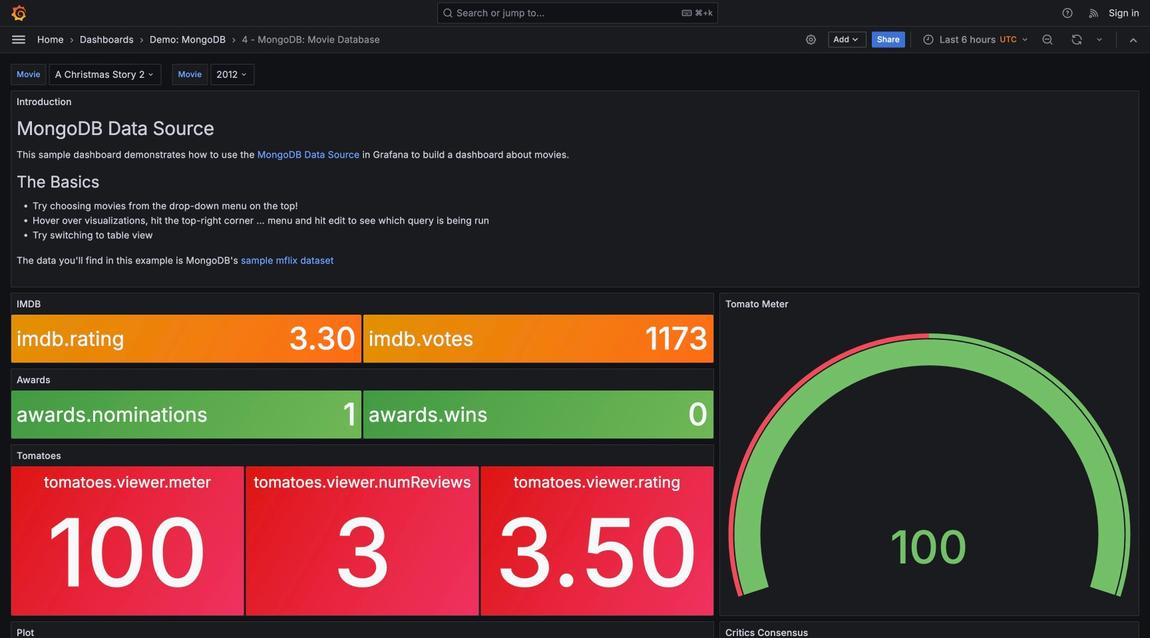 Task type: locate. For each thing, give the bounding box(es) containing it.
auto refresh turned off. choose refresh time interval image
[[1095, 34, 1105, 45]]

open menu image
[[11, 32, 27, 48]]



Task type: describe. For each thing, give the bounding box(es) containing it.
zoom out time range image
[[1042, 34, 1054, 46]]

dashboard settings image
[[805, 34, 817, 46]]

help image
[[1062, 7, 1074, 19]]

grafana image
[[11, 5, 27, 21]]

refresh dashboard image
[[1071, 34, 1083, 46]]

news image
[[1089, 7, 1101, 19]]



